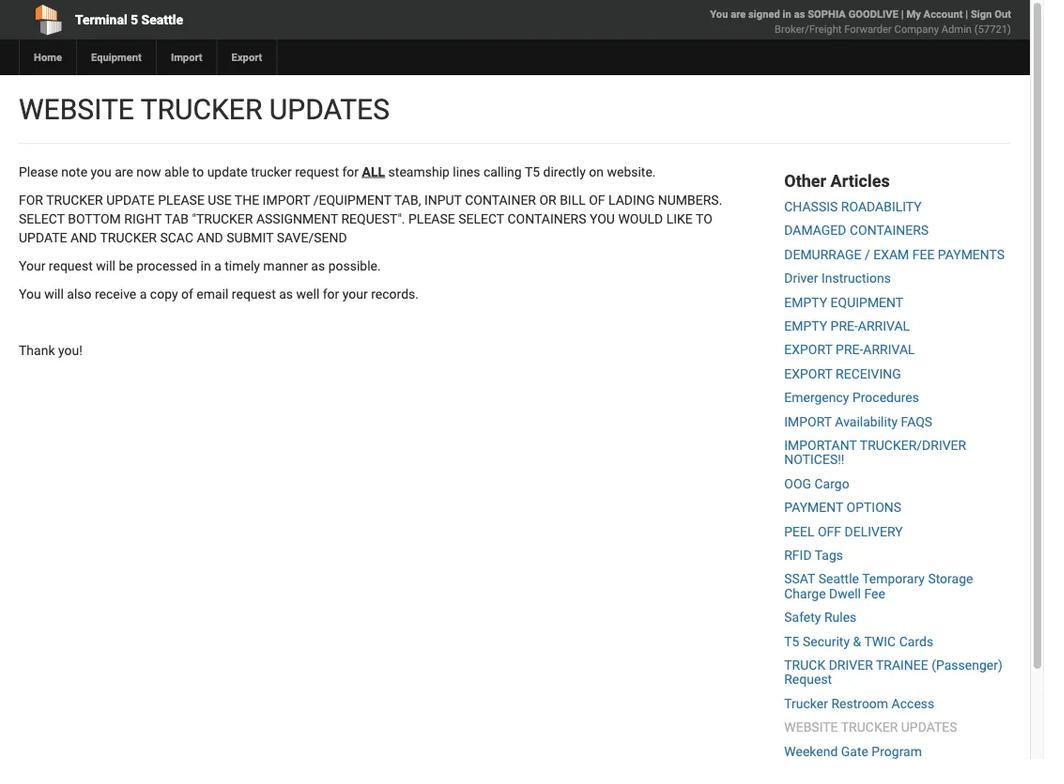 Task type: locate. For each thing, give the bounding box(es) containing it.
import down emergency
[[785, 414, 832, 429]]

to
[[192, 164, 204, 179]]

weekend
[[785, 744, 838, 759]]

0 horizontal spatial please
[[158, 192, 205, 208]]

0 horizontal spatial update
[[19, 230, 67, 245]]

forwarder
[[845, 23, 893, 35]]

a left timely
[[214, 258, 222, 273]]

1 vertical spatial you
[[19, 286, 41, 302]]

trucker inside other articles chassis roadability damaged containers demurrage / exam fee payments driver instructions empty equipment empty pre-arrival export pre-arrival export receiving emergency procedures import availability faqs important trucker/driver notices!! oog cargo payment options peel off delivery rfid tags ssat seattle temporary storage charge dwell fee safety rules t5 security & twic cards truck driver trainee (passenger) request trucker restroom access website trucker updates weekend gate program
[[842, 720, 899, 735]]

as down save/send
[[311, 258, 325, 273]]

1 horizontal spatial you
[[711, 8, 729, 20]]

you for you will also receive a copy of email request as well for your records.
[[19, 286, 41, 302]]

a left copy
[[140, 286, 147, 302]]

0 vertical spatial import
[[263, 192, 310, 208]]

container
[[465, 192, 537, 208]]

arrival down equipment
[[859, 318, 911, 334]]

processed
[[136, 258, 197, 273]]

2 export from the top
[[785, 366, 833, 382]]

copy
[[150, 286, 178, 302]]

possible.
[[329, 258, 381, 273]]

t5 security & twic cards link
[[785, 634, 934, 649]]

0 vertical spatial updates
[[269, 93, 390, 126]]

1 horizontal spatial are
[[731, 8, 746, 20]]

t5 down safety
[[785, 634, 800, 649]]

1 horizontal spatial will
[[96, 258, 116, 273]]

t5 right calling
[[525, 164, 540, 179]]

1 horizontal spatial as
[[311, 258, 325, 273]]

for right well
[[323, 286, 340, 302]]

1 empty from the top
[[785, 294, 828, 310]]

request up /equipment at the left
[[295, 164, 339, 179]]

containers up exam
[[850, 223, 929, 238]]

also
[[67, 286, 92, 302]]

2 horizontal spatial request
[[295, 164, 339, 179]]

are left signed
[[731, 8, 746, 20]]

roadability
[[842, 199, 923, 215]]

1 horizontal spatial |
[[966, 8, 969, 20]]

restroom
[[832, 696, 889, 711]]

1 vertical spatial updates
[[902, 720, 958, 735]]

you left signed
[[711, 8, 729, 20]]

or
[[540, 192, 557, 208]]

1 vertical spatial as
[[311, 258, 325, 273]]

please up tab
[[158, 192, 205, 208]]

select down for
[[19, 211, 65, 226]]

2 vertical spatial request
[[232, 286, 276, 302]]

0 vertical spatial as
[[795, 8, 806, 20]]

0 horizontal spatial in
[[201, 258, 211, 273]]

trucker/driver
[[861, 438, 967, 453]]

trucker up 'bottom'
[[46, 192, 103, 208]]

tab,
[[395, 192, 421, 208]]

0 horizontal spatial containers
[[508, 211, 587, 226]]

sophia
[[808, 8, 847, 20]]

export up emergency
[[785, 366, 833, 382]]

select down container
[[459, 211, 505, 226]]

sign
[[972, 8, 993, 20]]

export up export receiving link
[[785, 342, 833, 358]]

0 vertical spatial empty
[[785, 294, 828, 310]]

truck driver trainee (passenger) request link
[[785, 658, 1003, 688]]

1 and from the left
[[70, 230, 97, 245]]

0 vertical spatial arrival
[[859, 318, 911, 334]]

seattle inside other articles chassis roadability damaged containers demurrage / exam fee payments driver instructions empty equipment empty pre-arrival export pre-arrival export receiving emergency procedures import availability faqs important trucker/driver notices!! oog cargo payment options peel off delivery rfid tags ssat seattle temporary storage charge dwell fee safety rules t5 security & twic cards truck driver trainee (passenger) request trucker restroom access website trucker updates weekend gate program
[[819, 572, 860, 587]]

please
[[19, 164, 58, 179]]

your
[[343, 286, 368, 302]]

0 vertical spatial seattle
[[142, 12, 183, 27]]

for left all
[[343, 164, 359, 179]]

trucker
[[141, 93, 263, 126], [46, 192, 103, 208], [100, 230, 157, 245], [842, 720, 899, 735]]

notices!!
[[785, 452, 845, 468]]

2 | from the left
[[966, 8, 969, 20]]

| left the my at the top right of page
[[902, 8, 905, 20]]

1 vertical spatial import
[[785, 414, 832, 429]]

safety
[[785, 610, 822, 625]]

trucker down import
[[141, 93, 263, 126]]

updates down access
[[902, 720, 958, 735]]

import availability faqs link
[[785, 414, 933, 429]]

numbers.
[[659, 192, 723, 208]]

1 vertical spatial website
[[785, 720, 839, 735]]

1 select from the left
[[19, 211, 65, 226]]

0 vertical spatial update
[[106, 192, 155, 208]]

pre- down empty pre-arrival "link"
[[836, 342, 864, 358]]

import link
[[156, 39, 217, 75]]

instructions
[[822, 271, 892, 286]]

export
[[232, 51, 263, 63]]

import inside for trucker update please use the import /equipment tab, input container or bill of lading numbers. select bottom right tab "trucker assignment request". please select containers you would like to update and trucker scac and submit save/send
[[263, 192, 310, 208]]

chassis
[[785, 199, 839, 215]]

1 horizontal spatial and
[[197, 230, 223, 245]]

in inside you are signed in as sophia goodlive | my account | sign out broker/freight forwarder company admin (57721)
[[783, 8, 792, 20]]

update up the your
[[19, 230, 67, 245]]

important trucker/driver notices!! link
[[785, 438, 967, 468]]

1 vertical spatial seattle
[[819, 572, 860, 587]]

0 horizontal spatial select
[[19, 211, 65, 226]]

terminal 5 seattle
[[75, 12, 183, 27]]

you down the your
[[19, 286, 41, 302]]

fee
[[865, 586, 886, 601]]

you inside you are signed in as sophia goodlive | my account | sign out broker/freight forwarder company admin (57721)
[[711, 8, 729, 20]]

1 horizontal spatial t5
[[785, 634, 800, 649]]

1 horizontal spatial in
[[783, 8, 792, 20]]

1 vertical spatial update
[[19, 230, 67, 245]]

lines
[[453, 164, 481, 179]]

receiving
[[836, 366, 902, 382]]

request down timely
[[232, 286, 276, 302]]

1 horizontal spatial a
[[214, 258, 222, 273]]

as for well
[[279, 286, 293, 302]]

containers down or on the top right of page
[[508, 211, 587, 226]]

delivery
[[845, 524, 904, 539]]

1 horizontal spatial website
[[785, 720, 839, 735]]

1 vertical spatial pre-
[[836, 342, 864, 358]]

1 horizontal spatial select
[[459, 211, 505, 226]]

will left "be"
[[96, 258, 116, 273]]

1 horizontal spatial seattle
[[819, 572, 860, 587]]

1 vertical spatial arrival
[[864, 342, 916, 358]]

0 vertical spatial export
[[785, 342, 833, 358]]

0 vertical spatial you
[[711, 8, 729, 20]]

0 horizontal spatial website
[[19, 93, 134, 126]]

damaged
[[785, 223, 847, 238]]

are inside you are signed in as sophia goodlive | my account | sign out broker/freight forwarder company admin (57721)
[[731, 8, 746, 20]]

0 vertical spatial in
[[783, 8, 792, 20]]

like
[[667, 211, 693, 226]]

1 vertical spatial t5
[[785, 634, 800, 649]]

website up weekend
[[785, 720, 839, 735]]

rfid
[[785, 548, 812, 563]]

| left sign
[[966, 8, 969, 20]]

off
[[818, 524, 842, 539]]

2 horizontal spatial as
[[795, 8, 806, 20]]

in right signed
[[783, 8, 792, 20]]

are right you
[[115, 164, 133, 179]]

update
[[106, 192, 155, 208], [19, 230, 67, 245]]

0 vertical spatial please
[[158, 192, 205, 208]]

please down input on the left
[[409, 211, 456, 226]]

lading
[[609, 192, 655, 208]]

0 vertical spatial are
[[731, 8, 746, 20]]

empty down driver at the top right of the page
[[785, 294, 828, 310]]

0 horizontal spatial you
[[19, 286, 41, 302]]

receive
[[95, 286, 137, 302]]

1 vertical spatial a
[[140, 286, 147, 302]]

0 horizontal spatial t5
[[525, 164, 540, 179]]

and down "trucker
[[197, 230, 223, 245]]

1 vertical spatial please
[[409, 211, 456, 226]]

updates
[[269, 93, 390, 126], [902, 720, 958, 735]]

seattle down "tags"
[[819, 572, 860, 587]]

0 horizontal spatial import
[[263, 192, 310, 208]]

0 vertical spatial pre-
[[831, 318, 859, 334]]

trucker
[[251, 164, 292, 179]]

0 horizontal spatial as
[[279, 286, 293, 302]]

trainee
[[877, 658, 929, 673]]

will left "also"
[[44, 286, 64, 302]]

0 horizontal spatial request
[[49, 258, 93, 273]]

security
[[803, 634, 850, 649]]

and down 'bottom'
[[70, 230, 97, 245]]

and
[[70, 230, 97, 245], [197, 230, 223, 245]]

program
[[872, 744, 923, 759]]

1 horizontal spatial please
[[409, 211, 456, 226]]

1 vertical spatial will
[[44, 286, 64, 302]]

your
[[19, 258, 45, 273]]

import up "assignment"
[[263, 192, 310, 208]]

pre- down empty equipment link
[[831, 318, 859, 334]]

thank
[[19, 343, 55, 358]]

0 horizontal spatial a
[[140, 286, 147, 302]]

arrival up receiving
[[864, 342, 916, 358]]

updates up please note you are now able to update trucker request for all steamship lines calling t5 directly on website.
[[269, 93, 390, 126]]

chassis roadability link
[[785, 199, 923, 215]]

empty equipment link
[[785, 294, 904, 310]]

update up the right
[[106, 192, 155, 208]]

exam
[[874, 247, 910, 262]]

website down home
[[19, 93, 134, 126]]

as for possible.
[[311, 258, 325, 273]]

1 vertical spatial are
[[115, 164, 133, 179]]

please
[[158, 192, 205, 208], [409, 211, 456, 226]]

1 vertical spatial request
[[49, 258, 93, 273]]

0 horizontal spatial and
[[70, 230, 97, 245]]

1 vertical spatial for
[[323, 286, 340, 302]]

containers
[[508, 211, 587, 226], [850, 223, 929, 238]]

as left well
[[279, 286, 293, 302]]

trucker
[[785, 696, 829, 711]]

you are signed in as sophia goodlive | my account | sign out broker/freight forwarder company admin (57721)
[[711, 8, 1012, 35]]

0 horizontal spatial seattle
[[142, 12, 183, 27]]

1 vertical spatial export
[[785, 366, 833, 382]]

1 vertical spatial empty
[[785, 318, 828, 334]]

charge
[[785, 586, 827, 601]]

2 vertical spatial as
[[279, 286, 293, 302]]

driver instructions link
[[785, 271, 892, 286]]

driver
[[785, 271, 819, 286]]

trucker down restroom
[[842, 720, 899, 735]]

1 horizontal spatial updates
[[902, 720, 958, 735]]

0 vertical spatial a
[[214, 258, 222, 273]]

0 vertical spatial for
[[343, 164, 359, 179]]

request up "also"
[[49, 258, 93, 273]]

1 horizontal spatial containers
[[850, 223, 929, 238]]

update
[[207, 164, 248, 179]]

select
[[19, 211, 65, 226], [459, 211, 505, 226]]

trucker down the right
[[100, 230, 157, 245]]

as up the broker/freight
[[795, 8, 806, 20]]

in up "email"
[[201, 258, 211, 273]]

request".
[[342, 211, 406, 226]]

for trucker update please use the import /equipment tab, input container or bill of lading numbers. select bottom right tab "trucker assignment request". please select containers you would like to update and trucker scac and submit save/send
[[19, 192, 723, 245]]

0 horizontal spatial |
[[902, 8, 905, 20]]

t5
[[525, 164, 540, 179], [785, 634, 800, 649]]

0 vertical spatial t5
[[525, 164, 540, 179]]

0 vertical spatial request
[[295, 164, 339, 179]]

goodlive
[[849, 8, 899, 20]]

seattle right 5
[[142, 12, 183, 27]]

empty down empty equipment link
[[785, 318, 828, 334]]

1 horizontal spatial import
[[785, 414, 832, 429]]

broker/freight
[[775, 23, 842, 35]]



Task type: vqa. For each thing, say whether or not it's contained in the screenshot.
℠
no



Task type: describe. For each thing, give the bounding box(es) containing it.
scac
[[160, 230, 194, 245]]

containers inside other articles chassis roadability damaged containers demurrage / exam fee payments driver instructions empty equipment empty pre-arrival export pre-arrival export receiving emergency procedures import availability faqs important trucker/driver notices!! oog cargo payment options peel off delivery rfid tags ssat seattle temporary storage charge dwell fee safety rules t5 security & twic cards truck driver trainee (passenger) request trucker restroom access website trucker updates weekend gate program
[[850, 223, 929, 238]]

of
[[181, 286, 193, 302]]

2 select from the left
[[459, 211, 505, 226]]

1 horizontal spatial update
[[106, 192, 155, 208]]

rfid tags link
[[785, 548, 844, 563]]

import
[[171, 51, 203, 63]]

terminal
[[75, 12, 127, 27]]

the
[[235, 192, 259, 208]]

temporary
[[863, 572, 926, 587]]

website inside other articles chassis roadability damaged containers demurrage / exam fee payments driver instructions empty equipment empty pre-arrival export pre-arrival export receiving emergency procedures import availability faqs important trucker/driver notices!! oog cargo payment options peel off delivery rfid tags ssat seattle temporary storage charge dwell fee safety rules t5 security & twic cards truck driver trainee (passenger) request trucker restroom access website trucker updates weekend gate program
[[785, 720, 839, 735]]

thank you!
[[19, 343, 83, 358]]

demurrage
[[785, 247, 862, 262]]

website trucker updates
[[19, 93, 390, 126]]

home link
[[19, 39, 76, 75]]

able
[[164, 164, 189, 179]]

emergency
[[785, 390, 850, 405]]

0 horizontal spatial are
[[115, 164, 133, 179]]

export pre-arrival link
[[785, 342, 916, 358]]

all
[[362, 164, 385, 179]]

ssat
[[785, 572, 816, 587]]

2 and from the left
[[197, 230, 223, 245]]

you!
[[58, 343, 83, 358]]

steamship
[[389, 164, 450, 179]]

cargo
[[815, 476, 850, 492]]

gate
[[842, 744, 869, 759]]

containers inside for trucker update please use the import /equipment tab, input container or bill of lading numbers. select bottom right tab "trucker assignment request". please select containers you would like to update and trucker scac and submit save/send
[[508, 211, 587, 226]]

bottom
[[68, 211, 121, 226]]

tab
[[165, 211, 189, 226]]

trucker restroom access link
[[785, 696, 935, 711]]

/
[[865, 247, 871, 262]]

peel off delivery link
[[785, 524, 904, 539]]

1 | from the left
[[902, 8, 905, 20]]

t5 inside other articles chassis roadability damaged containers demurrage / exam fee payments driver instructions empty equipment empty pre-arrival export pre-arrival export receiving emergency procedures import availability faqs important trucker/driver notices!! oog cargo payment options peel off delivery rfid tags ssat seattle temporary storage charge dwell fee safety rules t5 security & twic cards truck driver trainee (passenger) request trucker restroom access website trucker updates weekend gate program
[[785, 634, 800, 649]]

empty pre-arrival link
[[785, 318, 911, 334]]

right
[[124, 211, 162, 226]]

account
[[924, 8, 964, 20]]

admin
[[942, 23, 973, 35]]

for
[[19, 192, 43, 208]]

5
[[131, 12, 138, 27]]

timely
[[225, 258, 260, 273]]

dwell
[[830, 586, 862, 601]]

your request will be processed in a timely manner as possible.
[[19, 258, 381, 273]]

sign out link
[[972, 8, 1012, 20]]

0 vertical spatial website
[[19, 93, 134, 126]]

manner
[[263, 258, 308, 273]]

0 vertical spatial will
[[96, 258, 116, 273]]

1 vertical spatial in
[[201, 258, 211, 273]]

"trucker
[[192, 211, 253, 226]]

note
[[61, 164, 87, 179]]

of
[[589, 192, 606, 208]]

twic
[[865, 634, 897, 649]]

faqs
[[902, 414, 933, 429]]

bill
[[560, 192, 586, 208]]

email
[[197, 286, 229, 302]]

submit
[[227, 230, 274, 245]]

cards
[[900, 634, 934, 649]]

2 empty from the top
[[785, 318, 828, 334]]

as inside you are signed in as sophia goodlive | my account | sign out broker/freight forwarder company admin (57721)
[[795, 8, 806, 20]]

demurrage / exam fee payments link
[[785, 247, 1006, 262]]

other
[[785, 171, 827, 191]]

request
[[785, 672, 833, 688]]

truck
[[785, 658, 826, 673]]

(57721)
[[975, 23, 1012, 35]]

driver
[[829, 658, 874, 673]]

terminal 5 seattle link
[[19, 0, 416, 39]]

fee
[[913, 247, 935, 262]]

1 horizontal spatial request
[[232, 286, 276, 302]]

(passenger)
[[932, 658, 1003, 673]]

be
[[119, 258, 133, 273]]

damaged containers link
[[785, 223, 929, 238]]

1 export from the top
[[785, 342, 833, 358]]

input
[[425, 192, 462, 208]]

0 horizontal spatial will
[[44, 286, 64, 302]]

0 horizontal spatial updates
[[269, 93, 390, 126]]

equipment link
[[76, 39, 156, 75]]

save/send
[[277, 230, 347, 245]]

records.
[[371, 286, 419, 302]]

&
[[854, 634, 862, 649]]

home
[[34, 51, 62, 63]]

calling
[[484, 164, 522, 179]]

storage
[[929, 572, 974, 587]]

weekend gate program link
[[785, 744, 923, 759]]

peel
[[785, 524, 815, 539]]

0 horizontal spatial for
[[323, 286, 340, 302]]

equipment
[[831, 294, 904, 310]]

now
[[137, 164, 161, 179]]

1 horizontal spatial for
[[343, 164, 359, 179]]

emergency procedures link
[[785, 390, 920, 405]]

payment options link
[[785, 500, 902, 515]]

tags
[[815, 548, 844, 563]]

you for you are signed in as sophia goodlive | my account | sign out broker/freight forwarder company admin (57721)
[[711, 8, 729, 20]]

you will also receive a copy of email request as well for your records.
[[19, 286, 419, 302]]

important
[[785, 438, 858, 453]]

please note you are now able to update trucker request for all steamship lines calling t5 directly on website.
[[19, 164, 656, 179]]

directly
[[544, 164, 586, 179]]

updates inside other articles chassis roadability damaged containers demurrage / exam fee payments driver instructions empty equipment empty pre-arrival export pre-arrival export receiving emergency procedures import availability faqs important trucker/driver notices!! oog cargo payment options peel off delivery rfid tags ssat seattle temporary storage charge dwell fee safety rules t5 security & twic cards truck driver trainee (passenger) request trucker restroom access website trucker updates weekend gate program
[[902, 720, 958, 735]]

out
[[995, 8, 1012, 20]]

import inside other articles chassis roadability damaged containers demurrage / exam fee payments driver instructions empty equipment empty pre-arrival export pre-arrival export receiving emergency procedures import availability faqs important trucker/driver notices!! oog cargo payment options peel off delivery rfid tags ssat seattle temporary storage charge dwell fee safety rules t5 security & twic cards truck driver trainee (passenger) request trucker restroom access website trucker updates weekend gate program
[[785, 414, 832, 429]]



